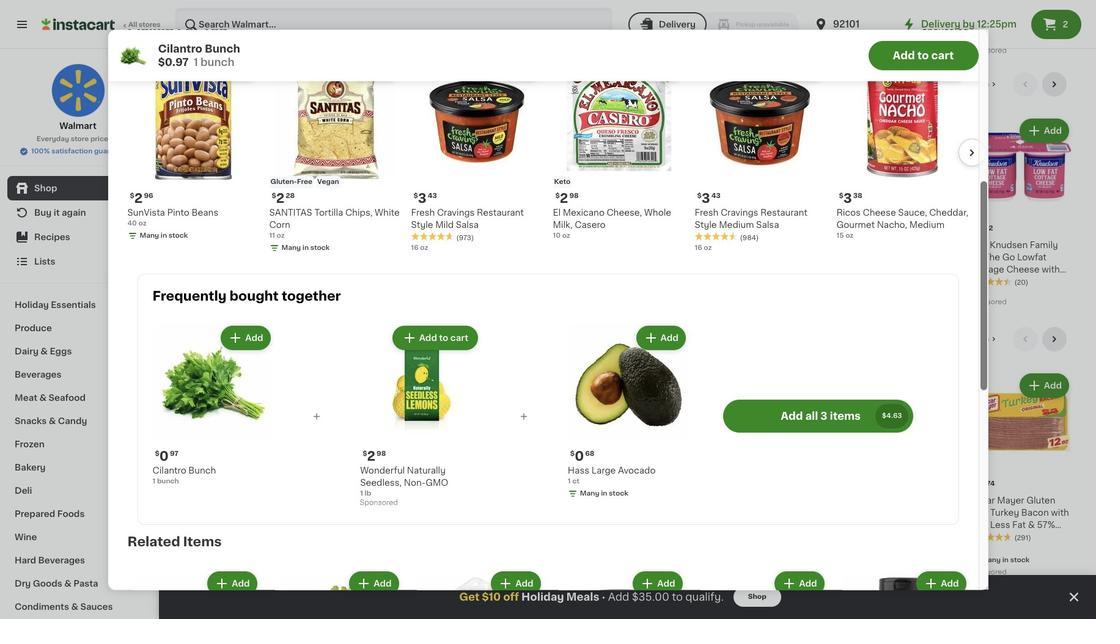 Task type: vqa. For each thing, say whether or not it's contained in the screenshot.
Holiday Essentials link
yes



Task type: locate. For each thing, give the bounding box(es) containing it.
2 horizontal spatial 8
[[745, 277, 749, 284]]

0
[[159, 450, 169, 463], [575, 450, 584, 463]]

cravings up $ 2 22
[[721, 209, 758, 217]]

boneless for fresh
[[898, 509, 938, 517]]

1 horizontal spatial holiday
[[522, 593, 564, 602]]

cravings inside fresh cravings restaurant style medium salsa
[[721, 209, 758, 217]]

& left pasta
[[64, 580, 71, 588]]

23 for 23 oz
[[520, 23, 529, 30]]

cheese
[[183, 78, 235, 90], [863, 209, 896, 217], [474, 241, 507, 250], [317, 253, 350, 262], [542, 253, 575, 262], [340, 266, 373, 274], [565, 266, 598, 274], [910, 266, 943, 274], [1007, 266, 1040, 274], [677, 302, 710, 311]]

2 (50+) from the top
[[966, 335, 990, 344]]

1 vertical spatial view
[[931, 335, 952, 344]]

oz inside great value cheese, finely shredded, mozzarella 8 oz
[[751, 277, 759, 284]]

gourmet
[[837, 221, 875, 229]]

2 horizontal spatial finely
[[745, 253, 771, 262]]

foster farms fresh & natural no antibiotics chicken thighs
[[633, 497, 727, 530]]

0 horizontal spatial kraft
[[296, 241, 317, 250]]

0 horizontal spatial boneless
[[183, 541, 223, 549]]

43 up fresh cravings restaurant style medium salsa
[[712, 193, 721, 199]]

value inside great value colby & monterey jack deli style sliced cheese 7.5 oz
[[883, 241, 907, 250]]

add button inside product 'group'
[[347, 375, 395, 397]]

finely
[[183, 253, 209, 262], [745, 253, 771, 262], [670, 290, 696, 299]]

bunch inside cilantro bunch $0.97 1 bunch
[[205, 43, 240, 53]]

1 view all (50+) from the top
[[931, 80, 990, 89]]

43 for fresh cravings restaurant style medium salsa
[[712, 193, 721, 199]]

gluten-
[[271, 179, 297, 185]]

value down $7.48 element
[[659, 241, 682, 250]]

4 great from the left
[[857, 241, 881, 250]]

1 horizontal spatial cheddar,
[[930, 209, 969, 217]]

value up mozzarella
[[771, 241, 794, 250]]

natural inside foster farms fresh & natural no antibiotics chicken thighs
[[633, 509, 664, 517]]

0 for cilantro bunch
[[159, 450, 169, 463]]

$ 3 43 up $ 4 98
[[414, 192, 437, 205]]

freshness up tenderloins
[[296, 497, 340, 505]]

freshness inside "freshness guaranteed fresh chicken drumsticks"
[[745, 497, 789, 505]]

many inside 23 oz many in stock
[[869, 35, 889, 42]]

1 down '$ 0 97'
[[153, 478, 155, 485]]

$ 2 28
[[272, 192, 295, 205]]

1 horizontal spatial breast
[[857, 533, 885, 542]]

cottage
[[969, 266, 1005, 274]]

0 vertical spatial bunch
[[201, 57, 234, 67]]

$ for ricos cheese sauce, cheddar, gourmet nacho, medium
[[839, 193, 844, 199]]

16 oz up slices at the left top of page
[[411, 245, 428, 251]]

recipes link
[[7, 225, 149, 249]]

in inside product 'group'
[[1003, 35, 1009, 42]]

1 restaurant from the left
[[477, 209, 524, 217]]

delivery inside button
[[659, 20, 696, 29]]

1 23 from the left
[[520, 23, 529, 30]]

$ down pinto at the left of page
[[186, 225, 190, 232]]

0 horizontal spatial kraft mexican style four cheese blend shredded cheese
[[296, 241, 379, 274]]

0 left the 97
[[159, 450, 169, 463]]

less down turkey
[[990, 521, 1010, 530]]

mexican down 10
[[543, 241, 580, 250]]

blend up frequently
[[183, 266, 208, 274]]

oz inside "ricos cheese sauce, cheddar, gourmet nacho, medium 15 oz"
[[846, 232, 854, 239]]

1 vertical spatial bunch
[[157, 478, 179, 485]]

shop link
[[7, 176, 149, 201]]

finely up mozzarella
[[745, 253, 771, 262]]

2 23 from the left
[[857, 23, 866, 30]]

shredded down 10
[[520, 266, 562, 274]]

& right fat
[[1028, 521, 1035, 530]]

0 vertical spatial (50+)
[[966, 80, 990, 89]]

sliced
[[881, 266, 908, 274]]

salsa for mild
[[456, 221, 479, 229]]

foster up 'skinless' on the bottom
[[857, 497, 885, 505]]

$ inside $ 2 28
[[272, 193, 276, 199]]

delivery for delivery
[[659, 20, 696, 29]]

23 inside 23 oz many in stock
[[857, 23, 866, 30]]

12 down 58% in the bottom of the page
[[969, 545, 977, 552]]

medium up (984)
[[719, 221, 754, 229]]

1 horizontal spatial salsa
[[756, 221, 779, 229]]

1 horizontal spatial mexican
[[543, 241, 580, 250]]

1 view from the top
[[931, 80, 952, 89]]

1 $ 3 43 from the left
[[414, 192, 437, 205]]

98 inside $ 4 98
[[425, 225, 435, 232]]

remove great value cheese, finely shredded, fiesta blend image
[[194, 123, 209, 138]]

3
[[418, 192, 427, 205], [702, 192, 710, 205], [844, 192, 852, 205], [976, 225, 985, 237], [821, 412, 828, 422], [890, 509, 896, 517]]

4 left x
[[183, 23, 188, 30]]

style inside great value colby & monterey jack deli style sliced cheese 7.5 oz
[[857, 266, 879, 274]]

add
[[893, 50, 915, 60], [232, 64, 250, 73], [941, 64, 959, 73], [371, 126, 388, 135], [483, 126, 501, 135], [595, 126, 613, 135], [707, 126, 725, 135], [932, 126, 950, 135], [1044, 126, 1062, 135], [245, 334, 263, 342], [419, 334, 437, 342], [661, 334, 679, 342], [258, 382, 276, 390], [371, 382, 388, 390], [595, 382, 613, 390], [1044, 382, 1062, 390], [781, 412, 803, 422], [232, 580, 250, 588], [374, 580, 392, 588], [516, 580, 533, 588], [657, 580, 675, 588], [799, 580, 817, 588], [941, 580, 959, 588], [608, 593, 629, 602]]

1 horizontal spatial fiesta
[[684, 241, 710, 250]]

guaranteed
[[342, 497, 393, 505], [791, 497, 842, 505], [230, 516, 281, 525]]

2 mexican from the left
[[543, 241, 580, 250]]

restaurant up 22 at top right
[[761, 209, 808, 217]]

shop inside button
[[748, 594, 767, 600]]

style left the mild
[[411, 221, 433, 229]]

salsa inside fresh cravings restaurant style mild salsa
[[456, 221, 479, 229]]

0 horizontal spatial bunch
[[157, 478, 179, 485]]

(50+) down delivery by 12:25pm
[[966, 80, 990, 89]]

guaranteed inside freshness guaranteed 4.7 to 6.25 pound boneless chicken breasts family pack about 4.37 lb / package
[[230, 516, 281, 525]]

guaranteed inside "freshness guaranteed fresh chicken drumsticks"
[[791, 497, 842, 505]]

32
[[633, 277, 641, 284]]

keto for kraft mexican style four cheese blend shredded cheese
[[521, 211, 538, 218]]

add to cart button
[[869, 40, 979, 70], [394, 327, 477, 349]]

goods
[[33, 580, 62, 588]]

$ 2 98 up wonderful
[[363, 450, 386, 463]]

$ 4 98
[[410, 225, 435, 237]]

chicken up fillets
[[895, 521, 930, 530]]

2 (104) from the left
[[1015, 13, 1032, 20]]

1 horizontal spatial kraft mexican style four cheese blend shredded cheese
[[520, 241, 604, 274]]

1 horizontal spatial free
[[969, 509, 988, 517]]

jack
[[901, 253, 921, 262]]

value inside $ 2 great value cheese, finely shredded, fiesta blend 8 oz
[[210, 241, 233, 250]]

ct inside 'group'
[[979, 23, 986, 30]]

freshness up 6.25
[[183, 516, 228, 525]]

$ for wonderful naturally seedless, non-gmo
[[363, 451, 367, 457]]

2 inside button
[[1063, 20, 1068, 29]]

in
[[441, 23, 447, 30], [890, 35, 897, 42], [1003, 35, 1009, 42], [161, 232, 167, 239], [303, 245, 309, 251], [217, 289, 223, 296], [329, 302, 335, 308], [601, 490, 607, 497], [1003, 557, 1009, 564]]

1 vertical spatial $ 2 98
[[363, 450, 386, 463]]

cravings for mild
[[437, 209, 475, 217]]

1 vertical spatial holiday
[[522, 593, 564, 602]]

1 great from the left
[[183, 241, 208, 250]]

salsa for medium
[[756, 221, 779, 229]]

1 horizontal spatial lb
[[365, 490, 371, 497]]

0 vertical spatial add to cart button
[[869, 40, 979, 70]]

keto for great value cheese, finely shredded, fiesta blend
[[185, 211, 201, 218]]

2 monterey from the left
[[857, 253, 899, 262]]

blend down the casero
[[577, 253, 602, 262]]

0 horizontal spatial restaurant
[[477, 209, 524, 217]]

fiesta down 11
[[258, 253, 284, 262]]

0 vertical spatial beverages
[[15, 371, 61, 379]]

4 left the mild
[[415, 225, 424, 237]]

97
[[170, 451, 178, 457]]

4 left 72 on the bottom
[[415, 480, 424, 493]]

fillets
[[887, 533, 913, 542]]

(973)
[[456, 235, 474, 242]]

0 horizontal spatial salsa
[[456, 221, 479, 229]]

jack,
[[703, 253, 726, 262]]

1 horizontal spatial 98
[[425, 225, 435, 232]]

2 medium from the left
[[910, 221, 945, 229]]

0 horizontal spatial foster
[[633, 497, 660, 505]]

sauces
[[80, 603, 113, 611]]

1 horizontal spatial finely
[[670, 290, 696, 299]]

chicken up tenderloins
[[296, 509, 331, 517]]

1 vertical spatial deli
[[15, 487, 32, 495]]

2 18 from the left
[[969, 23, 977, 30]]

2 horizontal spatial shredded
[[633, 302, 675, 311]]

cilantro
[[158, 43, 202, 53], [153, 467, 186, 475]]

cheese inside "r.w. knudsen family on the go lowfat cottage cheese with 2% milkfat"
[[1007, 266, 1040, 274]]

1 horizontal spatial kraft
[[408, 241, 429, 250]]

0 horizontal spatial holiday
[[15, 301, 49, 309]]

keto for great value fiesta blend monterey jack, cheddar, queso quesadilla and asadero finely shredded cheese
[[634, 211, 650, 218]]

2%
[[969, 278, 982, 286]]

keto left tortilla
[[297, 211, 313, 218]]

fresh up $7.48 element
[[695, 209, 719, 217]]

0 horizontal spatial mexican
[[319, 241, 355, 250]]

1 horizontal spatial (104)
[[1015, 13, 1032, 20]]

$ 2 96
[[130, 192, 153, 205]]

2 43 from the left
[[712, 193, 721, 199]]

cheddar, right sauce,
[[930, 209, 969, 217]]

style down chips,
[[357, 241, 379, 250]]

1 horizontal spatial cheese,
[[607, 209, 642, 217]]

$ inside $ 4 98
[[410, 225, 415, 232]]

1 view all (50+) button from the top
[[926, 72, 1003, 96]]

2 foster from the left
[[857, 497, 885, 505]]

chicken inside freshness guaranteed chicken breast tenderloins
[[296, 509, 331, 517]]

$ left 46
[[860, 225, 864, 232]]

0 horizontal spatial 98
[[377, 451, 386, 457]]

cravings
[[437, 209, 475, 217], [721, 209, 758, 217]]

medium down sauce,
[[910, 221, 945, 229]]

many inside product 'group'
[[982, 35, 1001, 42]]

guaranteed for freshness guaranteed chicken breast tenderloins
[[342, 497, 393, 505]]

4 value from the left
[[883, 241, 907, 250]]

0 vertical spatial cheddar,
[[930, 209, 969, 217]]

snacks
[[15, 417, 47, 426]]

pasta
[[74, 580, 98, 588]]

frequently bought together
[[153, 290, 341, 303]]

colby
[[909, 241, 935, 250]]

boneless inside foster farms fresh & natural 3 boneless & skinless chicken breast fillets
[[898, 509, 938, 517]]

16 oz for fresh cravings restaurant style medium salsa
[[695, 245, 712, 251]]

0 horizontal spatial (104)
[[790, 13, 807, 20]]

sponsored badge image down 12 oz
[[969, 569, 1006, 576]]

28
[[286, 193, 295, 199]]

$ inside $ 2 22
[[747, 225, 752, 232]]

1 monterey from the left
[[660, 253, 701, 262]]

natural for 3
[[857, 509, 888, 517]]

great inside great value colby & monterey jack deli style sliced cheese 7.5 oz
[[857, 241, 881, 250]]

43 up the mild
[[428, 193, 437, 199]]

style up jack,
[[695, 221, 717, 229]]

1 vertical spatial 12
[[969, 545, 977, 552]]

0 horizontal spatial shredded
[[296, 266, 338, 274]]

shredded down asadero at the right of the page
[[633, 302, 675, 311]]

boneless inside freshness guaranteed 4.7 to 6.25 pound boneless chicken breasts family pack about 4.37 lb / package
[[183, 541, 223, 549]]

cilantro inside "cilantro bunch 1 bunch"
[[153, 467, 186, 475]]

fresh inside foster farms fresh & natural 3 boneless & skinless chicken breast fillets
[[915, 497, 939, 505]]

farms for 3
[[887, 497, 913, 505]]

guaranteed for freshness guaranteed fresh chicken drumsticks
[[791, 497, 842, 505]]

0 vertical spatial view all (50+) button
[[926, 72, 1003, 96]]

1 cravings from the left
[[437, 209, 475, 217]]

23 oz
[[520, 23, 539, 30]]

1 horizontal spatial 0
[[575, 450, 584, 463]]

2 cravings from the left
[[721, 209, 758, 217]]

keto for great value colby & monterey jack deli style sliced cheese
[[858, 211, 875, 218]]

restaurant left el
[[477, 209, 524, 217]]

2 vertical spatial 98
[[377, 451, 386, 457]]

0 horizontal spatial 12
[[969, 545, 977, 552]]

kraft mexican style four cheese blend shredded cheese down 10
[[520, 241, 604, 274]]

gluten-free vegan
[[271, 179, 339, 185]]

farms
[[662, 497, 688, 505], [887, 497, 913, 505]]

0 vertical spatial bunch
[[205, 43, 240, 53]]

cheese, inside $ 2 great value cheese, finely shredded, fiesta blend 8 oz
[[235, 241, 271, 250]]

oz inside 23 oz many in stock
[[867, 23, 875, 30]]

23
[[520, 23, 529, 30], [857, 23, 866, 30]]

many in stock down 8 oz
[[308, 302, 356, 308]]

together
[[282, 290, 341, 303]]

1 horizontal spatial delivery
[[921, 20, 961, 29]]

all
[[128, 21, 137, 28]]

2 (438) from the left
[[902, 13, 921, 20]]

1 horizontal spatial farms
[[887, 497, 913, 505]]

instacart logo image
[[42, 17, 115, 32]]

view all (50+) for 3
[[931, 80, 990, 89]]

0 left "68"
[[575, 450, 584, 463]]

monterey inside great value fiesta blend monterey jack, cheddar, queso quesadilla and asadero finely shredded cheese
[[660, 253, 701, 262]]

& inside great value colby & monterey jack deli style sliced cheese 7.5 oz
[[937, 241, 944, 250]]

0 horizontal spatial less
[[969, 533, 989, 542]]

many in stock
[[420, 23, 468, 30], [982, 35, 1030, 42], [140, 232, 188, 239], [282, 245, 330, 251], [196, 289, 244, 296], [308, 302, 356, 308], [580, 490, 628, 497], [982, 557, 1030, 564]]

produce link
[[7, 317, 149, 340]]

1 horizontal spatial four
[[520, 253, 540, 262]]

many in stock down 12:25pm
[[982, 35, 1030, 42]]

2 for sunvista pinto beans
[[134, 192, 143, 205]]

kraft inside kraft american cheese slices
[[408, 241, 429, 250]]

sponsored badge image
[[969, 47, 1006, 54], [969, 299, 1006, 306], [360, 500, 397, 507], [969, 569, 1006, 576]]

2 0 from the left
[[575, 450, 584, 463]]

keto up el
[[554, 179, 571, 185]]

1 farms from the left
[[662, 497, 688, 505]]

blend down chips,
[[352, 253, 377, 262]]

product group
[[969, 0, 1072, 57], [127, 54, 260, 243], [269, 54, 401, 256], [411, 54, 543, 253], [553, 54, 685, 241], [695, 54, 827, 253], [837, 54, 969, 241], [183, 116, 286, 300], [296, 116, 398, 313], [408, 116, 510, 300], [520, 116, 623, 309], [633, 116, 735, 311], [745, 116, 847, 300], [857, 116, 960, 300], [969, 116, 1072, 309], [153, 323, 273, 487], [360, 323, 481, 510], [568, 323, 688, 501], [183, 371, 286, 571], [296, 371, 398, 551], [408, 371, 510, 544], [520, 371, 623, 555], [633, 371, 735, 563], [745, 371, 847, 541], [857, 371, 960, 563], [969, 371, 1072, 579], [127, 569, 260, 619], [269, 569, 401, 619], [411, 569, 543, 619], [553, 569, 685, 619], [695, 569, 827, 619], [837, 569, 969, 619]]

0 vertical spatial 98
[[569, 193, 579, 199]]

freshness inside freshness guaranteed 4.7 to 6.25 pound boneless chicken breasts family pack about 4.37 lb / package
[[183, 516, 228, 525]]

stock
[[449, 23, 468, 30], [898, 35, 918, 42], [1011, 35, 1030, 42], [169, 232, 188, 239], [310, 245, 330, 251], [225, 289, 244, 296], [337, 302, 356, 308], [609, 490, 628, 497], [1011, 557, 1030, 564]]

with up "57%"
[[1051, 509, 1069, 517]]

$ inside $ 3 38
[[839, 193, 844, 199]]

shop right qualify.
[[748, 594, 767, 600]]

fiesta down $7.48 element
[[684, 241, 710, 250]]

1 vertical spatial free
[[969, 509, 988, 517]]

0 horizontal spatial cheese,
[[235, 241, 271, 250]]

2 horizontal spatial 98
[[569, 193, 579, 199]]

cilantro for $0.97
[[158, 43, 202, 53]]

many in stock inside product 'group'
[[982, 35, 1030, 42]]

item carousel region containing cheese
[[183, 72, 1072, 318]]

fiesta
[[684, 241, 710, 250], [258, 253, 284, 262]]

sponsored badge image for $
[[360, 500, 397, 507]]

1 (50+) from the top
[[966, 80, 990, 89]]

product group containing freshness guaranteed fresh chicken drumsticks
[[745, 371, 847, 541]]

2 shredded, from the left
[[773, 253, 817, 262]]

guaranteed inside freshness guaranteed chicken breast tenderloins
[[342, 497, 393, 505]]

1 43 from the left
[[428, 193, 437, 199]]

2 farms from the left
[[887, 497, 913, 505]]

add all 3 items
[[781, 412, 861, 422]]

bunch down '$ 0 97'
[[157, 478, 179, 485]]

wonderful naturally seedless, non-gmo 1 lb
[[360, 467, 448, 497]]

3 great from the left
[[745, 241, 769, 250]]

1 18 from the left
[[745, 23, 752, 30]]

2 natural from the left
[[857, 509, 888, 517]]

chicken inside foster farms fresh & natural 3 boneless & skinless chicken breast fillets
[[895, 521, 930, 530]]

fresh inside foster farms fresh & natural no antibiotics chicken thighs
[[691, 497, 714, 505]]

23 for 23 oz many in stock
[[857, 23, 866, 30]]

fresh inside "freshness guaranteed fresh chicken drumsticks"
[[745, 509, 769, 517]]

0 horizontal spatial $ 3 43
[[414, 192, 437, 205]]

3 12
[[976, 225, 993, 237]]

0 horizontal spatial cheddar,
[[633, 266, 672, 274]]

great for great value fiesta blend monterey jack, cheddar, queso quesadilla and asadero finely shredded cheese
[[633, 241, 657, 250]]

wine link
[[7, 526, 149, 549]]

2 horizontal spatial kraft
[[520, 241, 541, 250]]

2 view all (50+) from the top
[[931, 335, 990, 344]]

$ inside $ 2 46
[[860, 225, 864, 232]]

18 ct
[[745, 23, 761, 30], [969, 23, 986, 30]]

monterey for style
[[857, 253, 899, 262]]

0 vertical spatial lb
[[365, 490, 371, 497]]

cravings for medium
[[721, 209, 758, 217]]

boneless up the breasts on the bottom of the page
[[183, 541, 223, 549]]

medium inside fresh cravings restaurant style medium salsa
[[719, 221, 754, 229]]

view for 4
[[931, 335, 952, 344]]

milk,
[[553, 221, 573, 229]]

$ for fresh cravings restaurant style mild salsa
[[414, 193, 418, 199]]

0 vertical spatial view all (50+)
[[931, 80, 990, 89]]

$ up wonderful
[[363, 451, 367, 457]]

guaranteed for freshness guaranteed 4.7 to 6.25 pound boneless chicken breasts family pack about 4.37 lb / package
[[230, 516, 281, 525]]

0 vertical spatial shop
[[34, 184, 57, 193]]

1 shredded, from the left
[[211, 253, 256, 262]]

in inside 23 oz many in stock
[[890, 35, 897, 42]]

1 vertical spatial cart
[[450, 334, 468, 342]]

related
[[127, 536, 180, 548]]

0 horizontal spatial finely
[[183, 253, 209, 262]]

8 inside $ 2 great value cheese, finely shredded, fiesta blend 8 oz
[[183, 277, 188, 284]]

blend up 32 oz
[[633, 253, 657, 262]]

oz inside jennie-o turkey, ground, 93%/7% 48 oz
[[531, 520, 539, 527]]

qualify.
[[686, 593, 724, 602]]

jennie-o turkey, ground, 93%/7% 48 oz
[[520, 497, 594, 527]]

2 salsa from the left
[[756, 221, 779, 229]]

restaurant inside fresh cravings restaurant style mild salsa
[[477, 209, 524, 217]]

$ 2 98 for wonderful
[[363, 450, 386, 463]]

0 horizontal spatial monterey
[[660, 253, 701, 262]]

natural up 'skinless' on the bottom
[[857, 509, 888, 517]]

8 oz
[[296, 289, 310, 296]]

beverages down dairy & eggs
[[15, 371, 61, 379]]

natural inside foster farms fresh & natural 3 boneless & skinless chicken breast fillets
[[857, 509, 888, 517]]

2 horizontal spatial freshness
[[745, 497, 789, 505]]

product group containing ★★★★★
[[969, 0, 1072, 57]]

everyday store prices link
[[37, 135, 119, 144]]

18 inside product 'group'
[[969, 23, 977, 30]]

chicken inside "freshness guaranteed fresh chicken drumsticks"
[[771, 509, 806, 517]]

all for 4
[[954, 335, 964, 344]]

style up 7.5
[[857, 266, 879, 274]]

monterey up sliced
[[857, 253, 899, 262]]

1 horizontal spatial shredded,
[[773, 253, 817, 262]]

cilantro down '$ 0 97'
[[153, 467, 186, 475]]

shredded up 8 oz
[[296, 266, 338, 274]]

1 vertical spatial view all (50+)
[[931, 335, 990, 344]]

cilantro up $0.97
[[158, 43, 202, 53]]

$ left 28
[[272, 193, 276, 199]]

2 $ 3 43 from the left
[[697, 192, 721, 205]]

1 horizontal spatial restaurant
[[761, 209, 808, 217]]

foster for foster farms fresh & natural no antibiotics chicken thighs
[[633, 497, 660, 505]]

mexican
[[319, 241, 355, 250], [543, 241, 580, 250]]

$ for great value colby & monterey jack deli style sliced cheese
[[860, 225, 864, 232]]

candy
[[58, 417, 87, 426]]

medium inside "ricos cheese sauce, cheddar, gourmet nacho, medium 15 oz"
[[910, 221, 945, 229]]

0 vertical spatial breast
[[333, 509, 361, 517]]

package
[[234, 562, 263, 569]]

$ for kraft american cheese slices
[[410, 225, 415, 232]]

0 for hass large avocado
[[575, 450, 584, 463]]

0 horizontal spatial natural
[[633, 509, 664, 517]]

item carousel region containing 2
[[110, 49, 986, 269]]

1 horizontal spatial bunch
[[201, 57, 234, 67]]

3 value from the left
[[771, 241, 794, 250]]

fresh
[[411, 209, 435, 217], [695, 209, 719, 217], [691, 497, 714, 505], [915, 497, 939, 505], [745, 509, 769, 517]]

1 value from the left
[[210, 241, 233, 250]]

foster inside foster farms fresh & natural no antibiotics chicken thighs
[[633, 497, 660, 505]]

$ for hass large avocado
[[570, 451, 575, 457]]

0 vertical spatial less
[[990, 521, 1010, 530]]

1 foster from the left
[[633, 497, 660, 505]]

4.37
[[206, 562, 220, 569]]

cilantro inside cilantro bunch $0.97 1 bunch
[[158, 43, 202, 53]]

keto right sunvista
[[185, 211, 201, 218]]

0 vertical spatial cart
[[931, 50, 954, 60]]

casero
[[575, 221, 606, 229]]

0 vertical spatial all
[[954, 80, 964, 89]]

$7.48 element
[[633, 223, 735, 239]]

meat & seafood link
[[7, 386, 149, 410]]

0 horizontal spatial breast
[[333, 509, 361, 517]]

1 horizontal spatial 23
[[857, 23, 866, 30]]

monterey inside great value colby & monterey jack deli style sliced cheese 7.5 oz
[[857, 253, 899, 262]]

0 horizontal spatial add to cart
[[419, 334, 468, 342]]

all for 3
[[954, 80, 964, 89]]

1 vertical spatial family
[[218, 553, 246, 562]]

farms down $11.78 per package (estimated) element
[[887, 497, 913, 505]]

1 horizontal spatial family
[[1030, 241, 1058, 250]]

16 down $7.48 element
[[695, 245, 702, 251]]

cheese, inside great value cheese, finely shredded, mozzarella 8 oz
[[797, 241, 832, 250]]

add to cart button down 24 ct
[[394, 327, 477, 349]]

16 for fresh cravings restaurant style medium salsa
[[695, 245, 702, 251]]

walmart
[[59, 122, 96, 130]]

$4.63
[[882, 413, 902, 420]]

prepared foods link
[[7, 503, 149, 526]]

style inside fresh cravings restaurant style mild salsa
[[411, 221, 433, 229]]

breast inside foster farms fresh & natural 3 boneless & skinless chicken breast fillets
[[857, 533, 885, 542]]

0 vertical spatial view
[[931, 80, 952, 89]]

prices
[[90, 136, 112, 142]]

freshness up drumsticks
[[745, 497, 789, 505]]

fresh up the antibiotics
[[691, 497, 714, 505]]

$ up $ 4 98
[[414, 193, 418, 199]]

1 horizontal spatial add to cart
[[893, 50, 954, 60]]

18
[[745, 23, 752, 30], [969, 23, 977, 30]]

view all (50+) button down nsored
[[926, 72, 1003, 96]]

1 natural from the left
[[633, 509, 664, 517]]

item carousel region
[[110, 49, 986, 269], [183, 72, 1072, 318], [183, 327, 1072, 584]]

$ 3 43 up $7.48 element
[[697, 192, 721, 205]]

cheddar,
[[930, 209, 969, 217], [633, 266, 672, 274]]

cheese, for finely
[[797, 241, 832, 250]]

(104) right by
[[1015, 13, 1032, 20]]

sponsored badge image down milkfat
[[969, 299, 1006, 306]]

$ 2 98 for el
[[556, 192, 579, 205]]

all stores link
[[42, 7, 161, 42]]

great for great value cheese, finely shredded, mozzarella 8 oz
[[745, 241, 769, 250]]

$ left "68"
[[570, 451, 575, 457]]

0 horizontal spatial 43
[[428, 193, 437, 199]]

0 vertical spatial fiesta
[[684, 241, 710, 250]]

buy it again
[[34, 209, 86, 217]]

fresh cravings restaurant style medium salsa
[[695, 209, 808, 229]]

2 kraft from the left
[[408, 241, 429, 250]]

2 view all (50+) button from the top
[[926, 327, 1003, 352]]

service type group
[[628, 12, 799, 37]]

freshness inside freshness guaranteed chicken breast tenderloins
[[296, 497, 340, 505]]

0 vertical spatial cilantro
[[158, 43, 202, 53]]

1 inside hass large avocado 1 ct
[[568, 478, 571, 485]]

1 salsa from the left
[[456, 221, 479, 229]]

freshness for breast
[[296, 497, 340, 505]]

$13.74 element
[[520, 479, 623, 495]]

0 vertical spatial $ 2 98
[[556, 192, 579, 205]]

1 horizontal spatial cravings
[[721, 209, 758, 217]]

1 right $0.97
[[194, 57, 198, 67]]

view all (50+) down 2%
[[931, 335, 990, 344]]

2 view from the top
[[931, 335, 952, 344]]

mozzarella
[[745, 266, 790, 274]]

chicken down no
[[633, 521, 668, 530]]

o
[[553, 497, 561, 505]]

0 horizontal spatial cravings
[[437, 209, 475, 217]]

$ for fresh cravings restaurant style medium salsa
[[697, 193, 702, 199]]

0 vertical spatial 12
[[986, 225, 993, 232]]

$ 2 98 up el
[[556, 192, 579, 205]]

sponsored badge image for 3
[[969, 299, 1006, 306]]

2 for wonderful naturally seedless, non-gmo
[[367, 450, 375, 463]]

0 horizontal spatial 23
[[520, 23, 529, 30]]

1 vertical spatial cilantro
[[153, 467, 186, 475]]

natural for no
[[633, 509, 664, 517]]

everyday
[[37, 136, 69, 142]]

restaurant for fresh cravings restaurant style mild salsa
[[477, 209, 524, 217]]

$ left 38
[[839, 193, 844, 199]]

38
[[853, 193, 863, 199]]

40
[[127, 220, 137, 227]]

$ 3 43 for fresh cravings restaurant style mild salsa
[[414, 192, 437, 205]]

farms inside foster farms fresh & natural 3 boneless & skinless chicken breast fillets
[[887, 497, 913, 505]]

0 horizontal spatial family
[[218, 553, 246, 562]]

1 18 ct from the left
[[745, 23, 761, 30]]

increment quantity of great value cheese, finely shredded, fiesta blend image
[[264, 123, 279, 138]]

$ 3 43 for fresh cravings restaurant style medium salsa
[[697, 192, 721, 205]]

(est.)
[[354, 479, 380, 489]]

value inside great value fiesta blend monterey jack, cheddar, queso quesadilla and asadero finely shredded cheese
[[659, 241, 682, 250]]

98 for wonderful naturally seedless, non-gmo
[[377, 451, 386, 457]]

cilantro bunch $0.97 1 bunch
[[158, 43, 240, 67]]

3 kraft from the left
[[520, 241, 541, 250]]

2 restaurant from the left
[[761, 209, 808, 217]]

•
[[602, 592, 606, 602]]

68
[[585, 451, 595, 457]]

1 horizontal spatial boneless
[[898, 509, 938, 517]]

value for great value cheese, finely shredded, mozzarella 8 oz
[[771, 241, 794, 250]]

recipes
[[34, 233, 70, 242]]

cheese, inside the el mexicano cheese, whole milk, casero 10 oz
[[607, 209, 642, 217]]

many in stock down hass large avocado 1 ct
[[580, 490, 628, 497]]

family up lowfat
[[1030, 241, 1058, 250]]

add to cart
[[893, 50, 954, 60], [419, 334, 468, 342]]

1 0 from the left
[[159, 450, 169, 463]]

3 up 'skinless' on the bottom
[[890, 509, 896, 517]]

add to cart button down spo
[[869, 40, 979, 70]]

oz inside the el mexicano cheese, whole milk, casero 10 oz
[[562, 232, 570, 239]]

2 great from the left
[[633, 241, 657, 250]]

& right the meat
[[39, 394, 47, 402]]

stores
[[139, 21, 161, 28]]

2 horizontal spatial guaranteed
[[791, 497, 842, 505]]

great down whole
[[633, 241, 657, 250]]

cravings inside fresh cravings restaurant style mild salsa
[[437, 209, 475, 217]]

1 mexican from the left
[[319, 241, 355, 250]]

deli inside great value colby & monterey jack deli style sliced cheese 7.5 oz
[[924, 253, 940, 262]]

None search field
[[175, 7, 613, 42]]

fresh inside fresh cravings restaurant style mild salsa
[[411, 209, 435, 217]]

2 value from the left
[[659, 241, 682, 250]]

cheese, for whole
[[607, 209, 642, 217]]

1 horizontal spatial cart
[[931, 50, 954, 60]]

farms for no
[[662, 497, 688, 505]]

to inside get $10 off holiday meals • add $35.00 to qualify.
[[672, 593, 683, 602]]

again
[[62, 209, 86, 217]]

cheese inside "ricos cheese sauce, cheddar, gourmet nacho, medium 15 oz"
[[863, 209, 896, 217]]

98 left the mild
[[425, 225, 435, 232]]

1 medium from the left
[[719, 221, 754, 229]]

100%
[[31, 148, 50, 155]]

1 vertical spatial boneless
[[183, 541, 223, 549]]

turkey
[[991, 509, 1019, 517]]

style
[[411, 221, 433, 229], [695, 221, 717, 229], [357, 241, 379, 250], [582, 241, 604, 250], [857, 266, 879, 274]]

cilantro for 1
[[153, 467, 186, 475]]

1 down the (est.)
[[360, 490, 363, 497]]

1 horizontal spatial $ 2 98
[[556, 192, 579, 205]]

0 vertical spatial boneless
[[898, 509, 938, 517]]

oz inside great value colby & monterey jack deli style sliced cheese 7.5 oz
[[869, 277, 877, 284]]

$ for 16 oz
[[410, 481, 415, 487]]

cravings up the mild
[[437, 209, 475, 217]]

0 vertical spatial family
[[1030, 241, 1058, 250]]



Task type: describe. For each thing, give the bounding box(es) containing it.
lists link
[[7, 249, 149, 274]]

spo nsored
[[922, 23, 969, 31]]

non-
[[404, 479, 426, 487]]

ct inside hass large avocado 1 ct
[[572, 478, 580, 485]]

condiments & sauces link
[[7, 596, 149, 619]]

0 horizontal spatial cart
[[450, 334, 468, 342]]

1 kraft from the left
[[296, 241, 317, 250]]

stock inside product 'group'
[[1011, 35, 1030, 42]]

picked for you
[[127, 20, 228, 33]]

great value cheese, finely shredded, mozzarella 8 oz
[[745, 241, 832, 284]]

snacks & candy
[[15, 417, 87, 426]]

poultry
[[183, 333, 233, 346]]

product group containing foster farms fresh & natural 3 boneless & skinless chicken breast fillets
[[857, 371, 960, 563]]

1 (104) from the left
[[790, 13, 807, 20]]

breast inside freshness guaranteed chicken breast tenderloins
[[333, 509, 361, 517]]

3 up $ 4 98
[[418, 192, 427, 205]]

$ for great value cheese, finely shredded, mozzarella
[[747, 225, 752, 232]]

by
[[963, 20, 975, 29]]

12 inside 3 12
[[986, 225, 993, 232]]

spo
[[922, 23, 939, 31]]

bunch for cilantro bunch 1 bunch
[[188, 467, 216, 475]]

meals
[[567, 593, 599, 602]]

(50+) for 3
[[966, 80, 990, 89]]

on
[[969, 253, 982, 262]]

finely inside great value cheese, finely shredded, mozzarella 8 oz
[[745, 253, 771, 262]]

(5.1k)
[[341, 13, 360, 20]]

buy
[[34, 209, 52, 217]]

items
[[183, 536, 222, 548]]

0 horizontal spatial deli
[[15, 487, 32, 495]]

16 for fresh cravings restaurant style mild salsa
[[411, 245, 419, 251]]

shredded, inside great value cheese, finely shredded, mozzarella 8 oz
[[773, 253, 817, 262]]

$ 2 22
[[747, 225, 770, 237]]

beverages link
[[7, 363, 149, 386]]

view all (50+) for 4
[[931, 335, 990, 344]]

many in stock down the sodium
[[982, 557, 1030, 564]]

beverages inside 'link'
[[38, 556, 85, 565]]

fresh for foster farms fresh & natural no antibiotics chicken thighs
[[691, 497, 714, 505]]

holiday inside get $10 off holiday meals • add $35.00 to qualify.
[[522, 593, 564, 602]]

shredded, inside $ 2 great value cheese, finely shredded, fiesta blend 8 oz
[[211, 253, 256, 262]]

restaurant for fresh cravings restaurant style medium salsa
[[761, 209, 808, 217]]

sunvista pinto beans 40 oz
[[127, 209, 218, 227]]

1 horizontal spatial shredded
[[520, 266, 562, 274]]

x
[[190, 23, 194, 30]]

add inside "button"
[[371, 382, 388, 390]]

fiesta inside $ 2 great value cheese, finely shredded, fiesta blend 8 oz
[[258, 253, 284, 262]]

sponsored badge image inside product 'group'
[[969, 47, 1006, 54]]

10
[[553, 232, 561, 239]]

finely inside great value fiesta blend monterey jack, cheddar, queso quesadilla and asadero finely shredded cheese
[[670, 290, 696, 299]]

fresh for foster farms fresh & natural 3 boneless & skinless chicken breast fillets
[[915, 497, 939, 505]]

98 for el mexicano cheese, whole milk, casero
[[569, 193, 579, 199]]

bunch inside cilantro bunch $0.97 1 bunch
[[201, 57, 234, 67]]

many in stock down $ 2 great value cheese, finely shredded, fiesta blend 8 oz
[[196, 289, 244, 296]]

product group containing /pkg (est.)
[[296, 371, 398, 551]]

bacon
[[1022, 509, 1049, 517]]

related items
[[127, 536, 222, 548]]

0 vertical spatial add to cart
[[893, 50, 954, 60]]

8 inside great value cheese, finely shredded, mozzarella 8 oz
[[745, 277, 749, 284]]

100% satisfaction guarantee
[[31, 148, 130, 155]]

$ 0 97
[[155, 450, 178, 463]]

2 kraft mexican style four cheese blend shredded cheese from the left
[[520, 241, 604, 274]]

shredded inside great value fiesta blend monterey jack, cheddar, queso quesadilla and asadero finely shredded cheese
[[633, 302, 675, 311]]

with inside oscar mayer gluten free turkey bacon with 58% less fat & 57% less sodium
[[1051, 509, 1069, 517]]

freshness guaranteed chicken breast tenderloins
[[296, 497, 393, 530]]

4 74
[[976, 480, 995, 493]]

wonderful
[[360, 467, 405, 475]]

picked
[[127, 20, 174, 33]]

item carousel region containing poultry
[[183, 327, 1072, 584]]

16 for r.w. knudsen family on the go lowfat cottage cheese with 2% milkfat
[[969, 289, 977, 296]]

12:25pm
[[977, 20, 1017, 29]]

blend inside great value fiesta blend monterey jack, cheddar, queso quesadilla and asadero finely shredded cheese
[[633, 253, 657, 262]]

free inside oscar mayer gluten free turkey bacon with 58% less fat & 57% less sodium
[[969, 509, 988, 517]]

pinto
[[167, 209, 189, 217]]

sodium
[[992, 533, 1024, 542]]

$ for cilantro bunch
[[155, 451, 159, 457]]

family inside "r.w. knudsen family on the go lowfat cottage cheese with 2% milkfat"
[[1030, 241, 1058, 250]]

asadero
[[633, 290, 668, 299]]

fiesta inside great value fiesta blend monterey jack, cheddar, queso quesadilla and asadero finely shredded cheese
[[684, 241, 710, 250]]

hard beverages
[[15, 556, 85, 565]]

bought
[[230, 290, 279, 303]]

cheese inside kraft american cheese slices
[[474, 241, 507, 250]]

(50+) for 4
[[966, 335, 990, 344]]

1 four from the left
[[296, 253, 315, 262]]

& down $11.78 per package (estimated) element
[[940, 509, 947, 517]]

2 vertical spatial all
[[806, 412, 818, 422]]

2 inside $ 2 great value cheese, finely shredded, fiesta blend 8 oz
[[190, 225, 199, 237]]

deli link
[[7, 479, 149, 503]]

1 right remove great value cheese, finely shredded, fiesta blend image
[[229, 126, 233, 135]]

1 inside "cilantro bunch 1 bunch"
[[153, 478, 155, 485]]

11
[[269, 232, 275, 239]]

93%/7%
[[557, 509, 592, 517]]

1 horizontal spatial 8
[[296, 289, 300, 296]]

mild
[[436, 221, 454, 229]]

american
[[431, 241, 472, 250]]

chicken inside freshness guaranteed 4.7 to 6.25 pound boneless chicken breasts family pack about 4.37 lb / package
[[225, 541, 260, 549]]

98 for kraft american cheese slices
[[425, 225, 435, 232]]

seafood
[[49, 394, 86, 402]]

4 left 74
[[976, 480, 985, 493]]

sauce,
[[898, 209, 927, 217]]

bakery link
[[7, 456, 149, 479]]

16 down $ 4 72
[[408, 520, 415, 527]]

mexicano
[[563, 209, 605, 217]]

drumsticks
[[745, 521, 794, 530]]

$ inside $ 2 great value cheese, finely shredded, fiesta blend 8 oz
[[186, 225, 190, 232]]

16 oz for r.w. knudsen family on the go lowfat cottage cheese with 2% milkfat
[[969, 289, 987, 296]]

lists
[[34, 257, 55, 266]]

(20)
[[1015, 280, 1029, 286]]

style inside fresh cravings restaurant style medium salsa
[[695, 221, 717, 229]]

view for 3
[[931, 80, 952, 89]]

many in stock down sunvista pinto beans 40 oz
[[140, 232, 188, 239]]

dry
[[15, 580, 31, 588]]

$11.78 per package (estimated) element
[[857, 479, 960, 495]]

product group containing foster farms fresh & natural no antibiotics chicken thighs
[[633, 371, 735, 563]]

family inside freshness guaranteed 4.7 to 6.25 pound boneless chicken breasts family pack about 4.37 lb / package
[[218, 553, 246, 562]]

(104) inside product 'group'
[[1015, 13, 1032, 20]]

skinless
[[857, 521, 892, 530]]

3 left items
[[821, 412, 828, 422]]

bunch for cilantro bunch $0.97 1 bunch
[[205, 43, 240, 53]]

foster farms fresh & natural no antibiotics chicken thighs button
[[633, 371, 735, 563]]

foster for foster farms fresh & natural 3 boneless & skinless chicken breast fillets
[[857, 497, 885, 505]]

fresh inside fresh cravings restaurant style medium salsa
[[695, 209, 719, 217]]

bunch inside "cilantro bunch 1 bunch"
[[157, 478, 179, 485]]

1 inside wonderful naturally seedless, non-gmo 1 lb
[[360, 490, 363, 497]]

dairy & eggs link
[[7, 340, 149, 363]]

eggs
[[50, 347, 72, 356]]

style down the casero
[[582, 241, 604, 250]]

freshness guaranteed 4.7 to 6.25 pound boneless chicken breasts family pack about 4.37 lb / package
[[183, 516, 281, 569]]

all stores
[[128, 21, 161, 28]]

2 for great value cheese, finely shredded, mozzarella
[[752, 225, 760, 237]]

breasts
[[183, 553, 216, 562]]

16 oz for fresh cravings restaurant style mild salsa
[[411, 245, 428, 251]]

oz inside sunvista pinto beans 40 oz
[[139, 220, 147, 227]]

satisfaction
[[51, 148, 92, 155]]

tortilla
[[315, 209, 343, 217]]

2 for santitas tortilla chips, white corn
[[276, 192, 285, 205]]

items
[[830, 412, 861, 422]]

/
[[230, 562, 233, 569]]

(291)
[[1015, 535, 1031, 542]]

finely inside $ 2 great value cheese, finely shredded, fiesta blend 8 oz
[[183, 253, 209, 262]]

cheddar, inside "ricos cheese sauce, cheddar, gourmet nacho, medium 15 oz"
[[930, 209, 969, 217]]

it
[[54, 209, 60, 217]]

& inside oscar mayer gluten free turkey bacon with 58% less fat & 57% less sodium
[[1028, 521, 1035, 530]]

stock inside 23 oz many in stock
[[898, 35, 918, 42]]

everyday store prices
[[37, 136, 112, 142]]

& left eggs
[[41, 347, 48, 356]]

$ for santitas tortilla chips, white corn
[[272, 193, 276, 199]]

2 for el mexicano cheese, whole milk, casero
[[560, 192, 568, 205]]

1 (438) from the left
[[566, 13, 584, 20]]

1 kraft mexican style four cheese blend shredded cheese from the left
[[296, 241, 379, 274]]

oz inside $ 2 great value cheese, finely shredded, fiesta blend 8 oz
[[190, 277, 198, 284]]

& inside foster farms fresh & natural no antibiotics chicken thighs
[[717, 497, 724, 505]]

turkey,
[[563, 497, 594, 505]]

white
[[375, 209, 400, 217]]

sponsored badge image for 4
[[969, 569, 1006, 576]]

$ 4 72
[[410, 480, 434, 493]]

walmart link
[[51, 64, 105, 132]]

$ 2 great value cheese, finely shredded, fiesta blend 8 oz
[[183, 225, 284, 284]]

1 inside cilantro bunch $0.97 1 bunch
[[194, 57, 198, 67]]

monterey for queso
[[660, 253, 701, 262]]

view all (50+) button for 4
[[926, 327, 1003, 352]]

to inside freshness guaranteed 4.7 to 6.25 pound boneless chicken breasts family pack about 4.37 lb / package
[[198, 529, 207, 537]]

& left oscar
[[941, 497, 948, 505]]

value for great value fiesta blend monterey jack, cheddar, queso quesadilla and asadero finely shredded cheese
[[659, 241, 682, 250]]

43 for fresh cravings restaurant style mild salsa
[[428, 193, 437, 199]]

view all (50+) button for 3
[[926, 72, 1003, 96]]

walmart logo image
[[51, 64, 105, 117]]

essentials
[[51, 301, 96, 309]]

1 vertical spatial add to cart
[[419, 334, 468, 342]]

16 oz down $ 4 72
[[408, 520, 425, 527]]

value for great value colby & monterey jack deli style sliced cheese 7.5 oz
[[883, 241, 907, 250]]

lb inside wonderful naturally seedless, non-gmo 1 lb
[[365, 490, 371, 497]]

0 vertical spatial free
[[297, 179, 312, 185]]

chicken inside foster farms fresh & natural no antibiotics chicken thighs
[[633, 521, 668, 530]]

with inside "r.w. knudsen family on the go lowfat cottage cheese with 2% milkfat"
[[1042, 266, 1060, 274]]

freshness for chicken
[[745, 497, 789, 505]]

1 vertical spatial less
[[969, 533, 989, 542]]

24 ct
[[408, 277, 426, 284]]

0 horizontal spatial shop
[[34, 184, 57, 193]]

add inside get $10 off holiday meals • add $35.00 to qualify.
[[608, 593, 629, 602]]

and
[[680, 278, 697, 286]]

r.w. knudsen family on the go lowfat cottage cheese with 2% milkfat
[[969, 241, 1060, 286]]

2 for great value colby & monterey jack deli style sliced cheese
[[864, 225, 872, 237]]

3 inside foster farms fresh & natural 3 boneless & skinless chicken breast fillets
[[890, 509, 896, 517]]

2 four from the left
[[520, 253, 540, 262]]

fresh for freshness guaranteed fresh chicken drumsticks
[[745, 509, 769, 517]]

cheese inside great value colby & monterey jack deli style sliced cheese 7.5 oz
[[910, 266, 943, 274]]

keto for el mexicano cheese, whole milk, casero
[[554, 179, 571, 185]]

$ 2 46
[[860, 225, 883, 237]]

oscar
[[969, 497, 995, 505]]

2 18 ct from the left
[[969, 23, 986, 30]]

delivery by 12:25pm link
[[902, 17, 1017, 32]]

freshness guaranteed fresh chicken drumsticks button
[[745, 371, 847, 541]]

many in stock down the 42.72 oz
[[420, 23, 468, 30]]

lb inside freshness guaranteed 4.7 to 6.25 pound boneless chicken breasts family pack about 4.37 lb / package
[[222, 562, 228, 569]]

cheddar, inside great value fiesta blend monterey jack, cheddar, queso quesadilla and asadero finely shredded cheese
[[633, 266, 672, 274]]

nacho,
[[877, 221, 908, 229]]

boneless for 4.7
[[183, 541, 223, 549]]

blend inside $ 2 great value cheese, finely shredded, fiesta blend 8 oz
[[183, 266, 208, 274]]

great inside $ 2 great value cheese, finely shredded, fiesta blend 8 oz
[[183, 241, 208, 250]]

cheese inside great value fiesta blend monterey jack, cheddar, queso quesadilla and asadero finely shredded cheese
[[677, 302, 710, 311]]

freshness for to
[[183, 516, 228, 525]]

santitas tortilla chips, white corn 11 oz
[[269, 209, 400, 239]]

(5.52k)
[[229, 13, 254, 20]]

3 up $7.48 element
[[702, 192, 710, 205]]

0 horizontal spatial add to cart button
[[394, 327, 477, 349]]

large
[[592, 467, 616, 475]]

& left sauces
[[71, 603, 78, 611]]

great for great value colby & monterey jack deli style sliced cheese 7.5 oz
[[857, 241, 881, 250]]

go
[[1003, 253, 1015, 262]]

96
[[144, 193, 153, 199]]

vegan
[[317, 179, 339, 185]]

many in stock down corn
[[282, 245, 330, 251]]

delivery for delivery by 12:25pm
[[921, 20, 961, 29]]

treatment tracker modal dialog
[[159, 575, 1096, 619]]

& left candy
[[49, 417, 56, 426]]

3 left 38
[[844, 192, 852, 205]]

snacks & candy link
[[7, 410, 149, 433]]

meat
[[15, 394, 37, 402]]

42.72
[[408, 11, 427, 18]]

frozen link
[[7, 433, 149, 456]]

1 ct
[[229, 126, 244, 135]]

$ for el mexicano cheese, whole milk, casero
[[556, 193, 560, 199]]

0 vertical spatial holiday
[[15, 301, 49, 309]]

$ for sunvista pinto beans
[[130, 193, 134, 199]]

mayer
[[997, 497, 1025, 505]]

3 up r.w.
[[976, 225, 985, 237]]

oz inside santitas tortilla chips, white corn 11 oz
[[277, 232, 285, 239]]



